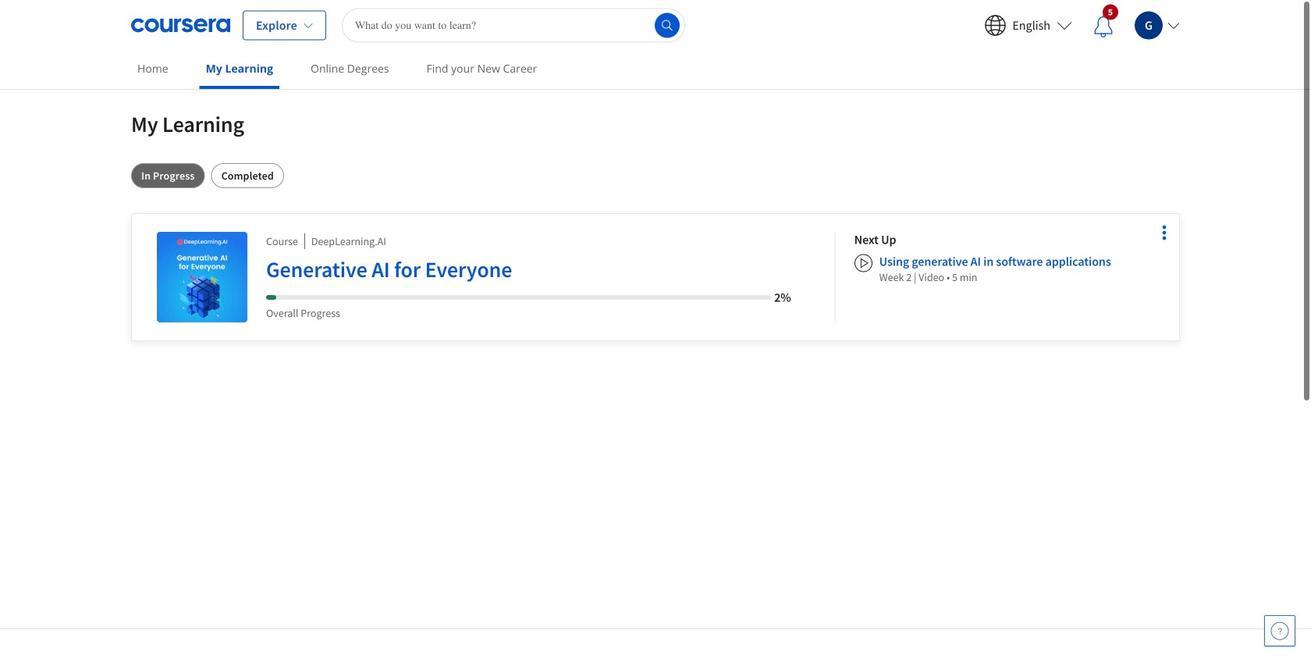 Task type: describe. For each thing, give the bounding box(es) containing it.
generative ai for everyone image
[[157, 232, 248, 323]]

coursera image
[[131, 13, 230, 38]]

help center image
[[1271, 622, 1290, 640]]

more option for generative ai for everyone image
[[1154, 222, 1176, 244]]



Task type: vqa. For each thing, say whether or not it's contained in the screenshot.
Data
no



Task type: locate. For each thing, give the bounding box(es) containing it.
tab list
[[131, 163, 1181, 188]]

None search field
[[342, 8, 686, 43]]

What do you want to learn? text field
[[342, 8, 686, 43]]



